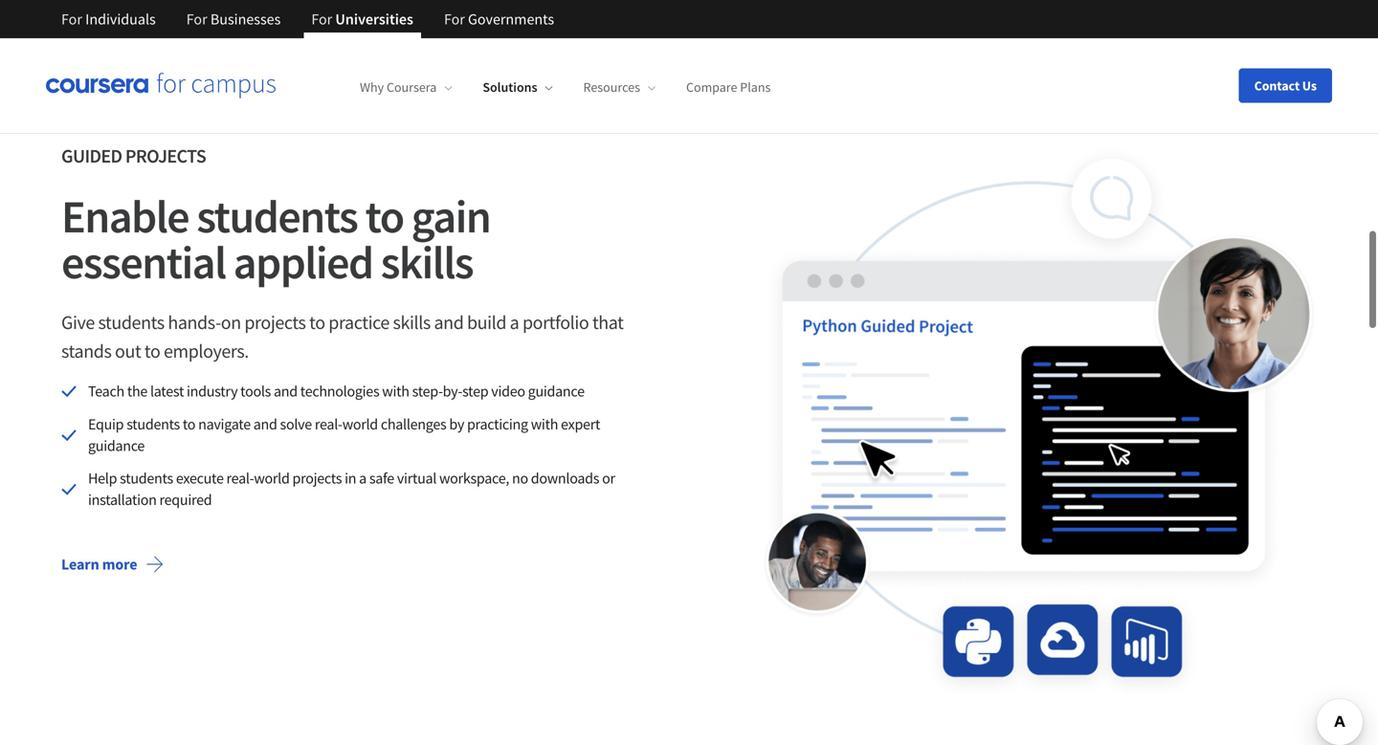 Task type: vqa. For each thing, say whether or not it's contained in the screenshot.
Search Field
no



Task type: describe. For each thing, give the bounding box(es) containing it.
students for give
[[98, 311, 164, 335]]

step
[[463, 382, 489, 401]]

required
[[159, 491, 212, 510]]

for universities
[[312, 10, 414, 29]]

practice
[[329, 311, 390, 335]]

give
[[61, 311, 95, 335]]

safe
[[369, 469, 394, 489]]

learn more link
[[46, 542, 179, 588]]

a inside give students hands-on projects to practice skills and build a portfolio that stands out to employers.
[[510, 311, 519, 335]]

real- inside help students execute real-world projects in a safe virtual workspace, no downloads or installation required
[[226, 469, 254, 489]]

enable students to gain essential applied skills
[[61, 188, 491, 291]]

essential
[[61, 234, 226, 291]]

governments
[[468, 10, 555, 29]]

projects
[[125, 144, 206, 168]]

virtual
[[397, 469, 437, 489]]

for businesses
[[186, 10, 281, 29]]

guided
[[61, 144, 122, 168]]

and inside equip students to navigate and solve real-world challenges by practicing with expert guidance
[[254, 415, 277, 434]]

teach
[[88, 382, 124, 401]]

real- inside equip students to navigate and solve real-world challenges by practicing with expert guidance
[[315, 415, 343, 434]]

projects inside give students hands-on projects to practice skills and build a portfolio that stands out to employers.
[[245, 311, 306, 335]]

help students execute real-world projects in a safe virtual workspace, no downloads or installation required
[[88, 469, 616, 510]]

tools
[[241, 382, 271, 401]]

learn
[[61, 555, 99, 575]]

students for enable
[[197, 188, 358, 245]]

compare plans link
[[687, 79, 771, 96]]

industry
[[187, 382, 238, 401]]

installation
[[88, 491, 157, 510]]

enable
[[61, 188, 189, 245]]

technologies
[[300, 382, 380, 401]]

expert
[[561, 415, 601, 434]]

learn more
[[61, 555, 137, 575]]

for for businesses
[[186, 10, 207, 29]]

coursera
[[387, 79, 437, 96]]

world inside equip students to navigate and solve real-world challenges by practicing with expert guidance
[[343, 415, 378, 434]]

students for equip
[[127, 415, 180, 434]]

why coursera
[[360, 79, 437, 96]]

contact us
[[1255, 77, 1318, 94]]

to inside enable students to gain essential applied skills
[[365, 188, 404, 245]]

resources
[[584, 79, 641, 96]]

illustration of coursera's guided projects image
[[751, 142, 1318, 701]]

no
[[512, 469, 528, 489]]

for for individuals
[[61, 10, 82, 29]]

to left practice
[[309, 311, 325, 335]]

for for governments
[[444, 10, 465, 29]]

skills inside give students hands-on projects to practice skills and build a portfolio that stands out to employers.
[[393, 311, 431, 335]]

teach the latest industry tools and technologies with step-by-step video guidance
[[88, 382, 585, 401]]

coursera for campus image
[[46, 72, 276, 99]]



Task type: locate. For each thing, give the bounding box(es) containing it.
projects inside help students execute real-world projects in a safe virtual workspace, no downloads or installation required
[[293, 469, 342, 489]]

by-
[[443, 382, 463, 401]]

for governments
[[444, 10, 555, 29]]

world inside help students execute real-world projects in a safe virtual workspace, no downloads or installation required
[[254, 469, 290, 489]]

students
[[197, 188, 358, 245], [98, 311, 164, 335], [127, 415, 180, 434], [120, 469, 173, 489]]

0 horizontal spatial real-
[[226, 469, 254, 489]]

contact
[[1255, 77, 1300, 94]]

for left businesses
[[186, 10, 207, 29]]

0 horizontal spatial a
[[359, 469, 367, 489]]

1 vertical spatial world
[[254, 469, 290, 489]]

0 horizontal spatial with
[[382, 382, 410, 401]]

0 vertical spatial projects
[[245, 311, 306, 335]]

employers.
[[164, 339, 249, 363]]

universities
[[336, 10, 414, 29]]

execute
[[176, 469, 224, 489]]

on
[[221, 311, 241, 335]]

1 horizontal spatial guidance
[[528, 382, 585, 401]]

1 vertical spatial a
[[359, 469, 367, 489]]

1 vertical spatial guidance
[[88, 436, 145, 456]]

the
[[127, 382, 147, 401]]

and
[[434, 311, 464, 335], [274, 382, 298, 401], [254, 415, 277, 434]]

to left the navigate
[[183, 415, 196, 434]]

plans
[[740, 79, 771, 96]]

give students hands-on projects to practice skills and build a portfolio that stands out to employers.
[[61, 311, 624, 363]]

compare plans
[[687, 79, 771, 96]]

3 for from the left
[[312, 10, 333, 29]]

0 vertical spatial real-
[[315, 415, 343, 434]]

0 vertical spatial guidance
[[528, 382, 585, 401]]

students inside give students hands-on projects to practice skills and build a portfolio that stands out to employers.
[[98, 311, 164, 335]]

guidance down "equip" on the left bottom of the page
[[88, 436, 145, 456]]

us
[[1303, 77, 1318, 94]]

for left governments
[[444, 10, 465, 29]]

applied
[[233, 234, 373, 291]]

solutions link
[[483, 79, 553, 96]]

to inside equip students to navigate and solve real-world challenges by practicing with expert guidance
[[183, 415, 196, 434]]

contact us button
[[1240, 68, 1333, 103]]

1 horizontal spatial world
[[343, 415, 378, 434]]

why
[[360, 79, 384, 96]]

and left solve
[[254, 415, 277, 434]]

a right build
[[510, 311, 519, 335]]

1 vertical spatial projects
[[293, 469, 342, 489]]

for individuals
[[61, 10, 156, 29]]

to
[[365, 188, 404, 245], [309, 311, 325, 335], [144, 339, 160, 363], [183, 415, 196, 434]]

real- right execute
[[226, 469, 254, 489]]

resources link
[[584, 79, 656, 96]]

1 for from the left
[[61, 10, 82, 29]]

projects left in
[[293, 469, 342, 489]]

0 vertical spatial skills
[[381, 234, 473, 291]]

solve
[[280, 415, 312, 434]]

for
[[61, 10, 82, 29], [186, 10, 207, 29], [312, 10, 333, 29], [444, 10, 465, 29]]

1 horizontal spatial with
[[531, 415, 558, 434]]

guidance
[[528, 382, 585, 401], [88, 436, 145, 456]]

individuals
[[85, 10, 156, 29]]

with left step-
[[382, 382, 410, 401]]

1 vertical spatial with
[[531, 415, 558, 434]]

projects right on on the left top of the page
[[245, 311, 306, 335]]

1 vertical spatial and
[[274, 382, 298, 401]]

downloads
[[531, 469, 600, 489]]

or
[[602, 469, 616, 489]]

for for universities
[[312, 10, 333, 29]]

2 vertical spatial and
[[254, 415, 277, 434]]

to right out
[[144, 339, 160, 363]]

to left gain
[[365, 188, 404, 245]]

projects
[[245, 311, 306, 335], [293, 469, 342, 489]]

portfolio
[[523, 311, 589, 335]]

a inside help students execute real-world projects in a safe virtual workspace, no downloads or installation required
[[359, 469, 367, 489]]

4 for from the left
[[444, 10, 465, 29]]

equip
[[88, 415, 124, 434]]

guided projects
[[61, 144, 206, 168]]

for left universities
[[312, 10, 333, 29]]

with
[[382, 382, 410, 401], [531, 415, 558, 434]]

world down technologies
[[343, 415, 378, 434]]

that
[[593, 311, 624, 335]]

1 horizontal spatial real-
[[315, 415, 343, 434]]

students inside equip students to navigate and solve real-world challenges by practicing with expert guidance
[[127, 415, 180, 434]]

practicing
[[467, 415, 528, 434]]

navigate
[[198, 415, 251, 434]]

students inside enable students to gain essential applied skills
[[197, 188, 358, 245]]

1 vertical spatial real-
[[226, 469, 254, 489]]

step-
[[412, 382, 443, 401]]

banner navigation
[[46, 0, 570, 38]]

help
[[88, 469, 117, 489]]

and right tools
[[274, 382, 298, 401]]

skills
[[381, 234, 473, 291], [393, 311, 431, 335]]

skills up build
[[381, 234, 473, 291]]

students for help
[[120, 469, 173, 489]]

guidance up expert
[[528, 382, 585, 401]]

hands-
[[168, 311, 221, 335]]

1 horizontal spatial a
[[510, 311, 519, 335]]

0 horizontal spatial world
[[254, 469, 290, 489]]

stands
[[61, 339, 111, 363]]

guidance inside equip students to navigate and solve real-world challenges by practicing with expert guidance
[[88, 436, 145, 456]]

with inside equip students to navigate and solve real-world challenges by practicing with expert guidance
[[531, 415, 558, 434]]

a right in
[[359, 469, 367, 489]]

skills inside enable students to gain essential applied skills
[[381, 234, 473, 291]]

in
[[345, 469, 356, 489]]

with left expert
[[531, 415, 558, 434]]

0 vertical spatial with
[[382, 382, 410, 401]]

real-
[[315, 415, 343, 434], [226, 469, 254, 489]]

equip students to navigate and solve real-world challenges by practicing with expert guidance
[[88, 415, 601, 456]]

solutions
[[483, 79, 538, 96]]

video
[[491, 382, 525, 401]]

1 vertical spatial skills
[[393, 311, 431, 335]]

0 vertical spatial world
[[343, 415, 378, 434]]

0 vertical spatial a
[[510, 311, 519, 335]]

a
[[510, 311, 519, 335], [359, 469, 367, 489]]

0 horizontal spatial guidance
[[88, 436, 145, 456]]

build
[[467, 311, 507, 335]]

more
[[102, 555, 137, 575]]

students inside help students execute real-world projects in a safe virtual workspace, no downloads or installation required
[[120, 469, 173, 489]]

2 for from the left
[[186, 10, 207, 29]]

and inside give students hands-on projects to practice skills and build a portfolio that stands out to employers.
[[434, 311, 464, 335]]

by
[[449, 415, 464, 434]]

and left build
[[434, 311, 464, 335]]

out
[[115, 339, 141, 363]]

businesses
[[211, 10, 281, 29]]

skills right practice
[[393, 311, 431, 335]]

world
[[343, 415, 378, 434], [254, 469, 290, 489]]

latest
[[150, 382, 184, 401]]

challenges
[[381, 415, 447, 434]]

workspace,
[[440, 469, 510, 489]]

0 vertical spatial and
[[434, 311, 464, 335]]

world down solve
[[254, 469, 290, 489]]

real- right solve
[[315, 415, 343, 434]]

for left individuals
[[61, 10, 82, 29]]

gain
[[412, 188, 491, 245]]

why coursera link
[[360, 79, 452, 96]]

compare
[[687, 79, 738, 96]]



